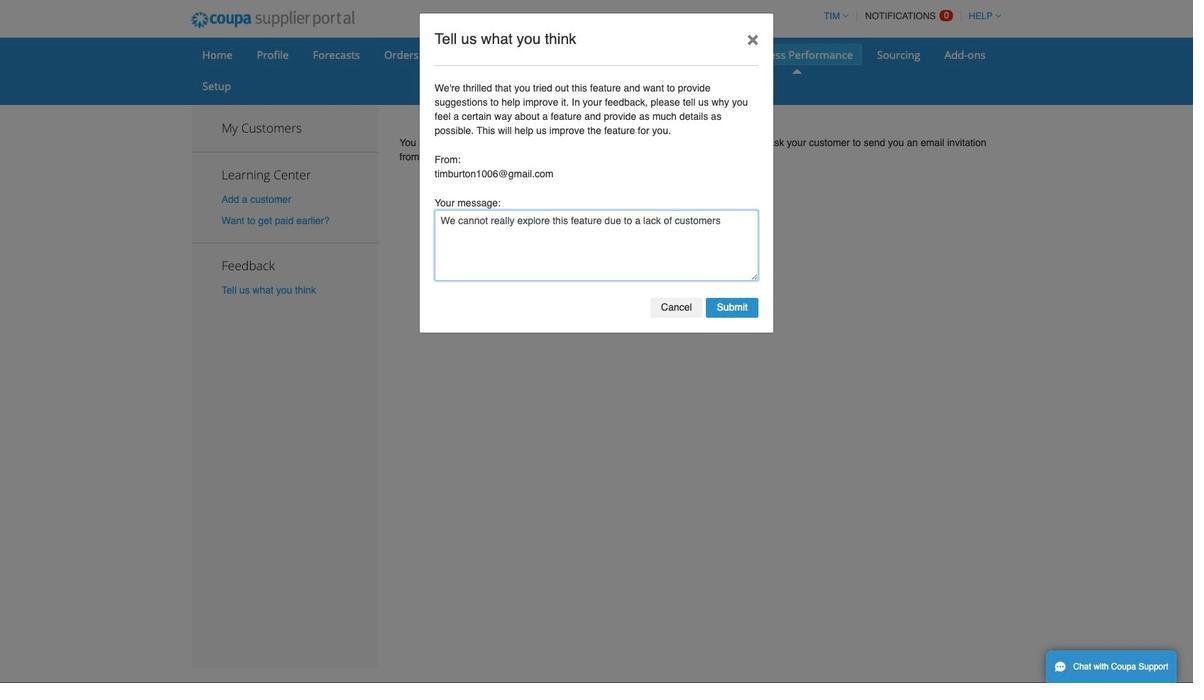 Task type: vqa. For each thing, say whether or not it's contained in the screenshot.
Text Box
yes



Task type: locate. For each thing, give the bounding box(es) containing it.
coupa supplier portal image
[[181, 2, 364, 38]]

dialog
[[419, 12, 774, 334]]

None text field
[[435, 210, 758, 281]]



